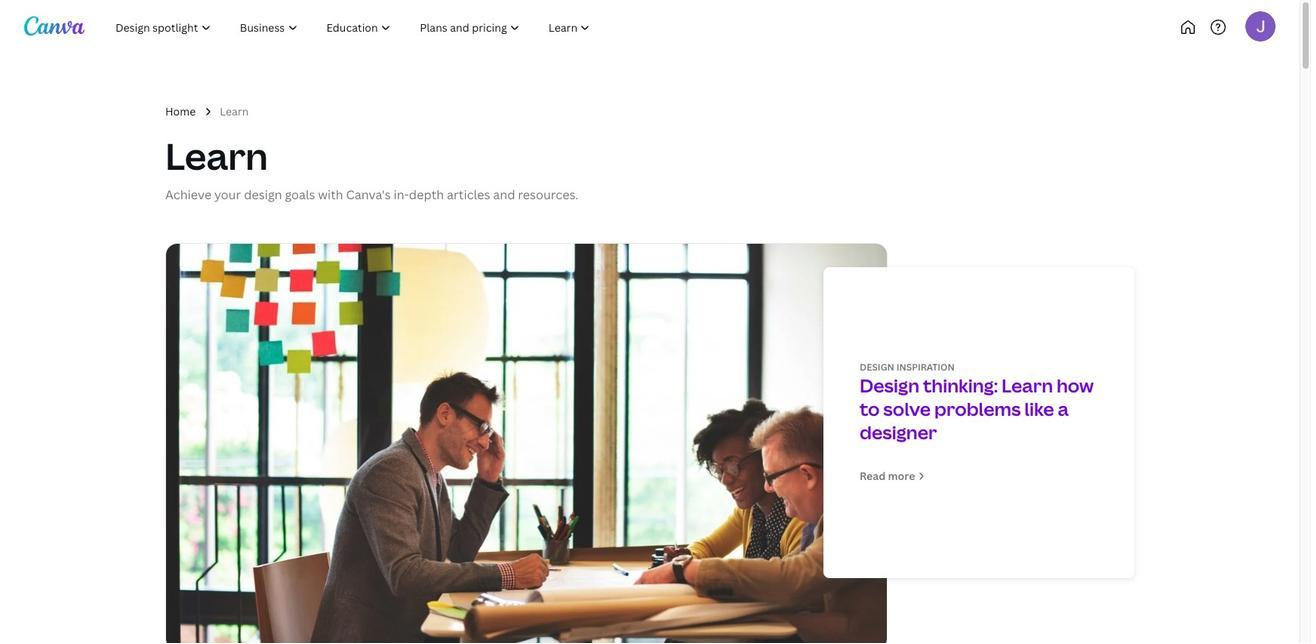 Task type: locate. For each thing, give the bounding box(es) containing it.
home
[[165, 104, 196, 119]]

learn left a at right bottom
[[1002, 373, 1053, 398]]

design inspiration link
[[860, 361, 955, 374]]

problems
[[935, 396, 1021, 421]]

goals
[[285, 187, 315, 203]]

learn inside design thinking: learn how to solve problems like a designer
[[1002, 373, 1053, 398]]

2 vertical spatial learn
[[1002, 373, 1053, 398]]

how
[[1057, 373, 1094, 398]]

designer
[[860, 420, 937, 445]]

learn
[[220, 104, 249, 119], [165, 131, 268, 180], [1002, 373, 1053, 398]]

learn for learn achieve your design goals with canva's in-depth articles and resources.
[[165, 131, 268, 180]]

top level navigation element
[[103, 12, 655, 42]]

a
[[1058, 396, 1069, 421]]

more
[[888, 469, 915, 483]]

learn achieve your design goals with canva's in-depth articles and resources.
[[165, 131, 579, 203]]

learn inside learn achieve your design goals with canva's in-depth articles and resources.
[[165, 131, 268, 180]]

learn right home link
[[220, 104, 249, 119]]

learn for learn
[[220, 104, 249, 119]]

your
[[214, 187, 241, 203]]

articles
[[447, 187, 490, 203]]

1 vertical spatial learn
[[165, 131, 268, 180]]

inspiration
[[897, 361, 955, 374]]

design inside design thinking: learn how to solve problems like a designer
[[860, 373, 920, 398]]

learn up your
[[165, 131, 268, 180]]

depth
[[409, 187, 444, 203]]

2 design from the top
[[860, 373, 920, 398]]

design thinking image
[[130, 224, 923, 643]]

1 design from the top
[[860, 361, 895, 374]]

thinking:
[[923, 373, 998, 398]]

design
[[244, 187, 282, 203]]

design
[[860, 361, 895, 374], [860, 373, 920, 398]]

0 vertical spatial learn
[[220, 104, 249, 119]]



Task type: vqa. For each thing, say whether or not it's contained in the screenshot.
Top level navigation element
yes



Task type: describe. For each thing, give the bounding box(es) containing it.
design for design inspiration
[[860, 361, 895, 374]]

like
[[1025, 396, 1054, 421]]

design for design thinking: learn how to solve problems like a designer
[[860, 373, 920, 398]]

to
[[860, 396, 880, 421]]

and
[[493, 187, 515, 203]]

in-
[[394, 187, 409, 203]]

home link
[[165, 103, 196, 119]]

canva's
[[346, 187, 391, 203]]

resources.
[[518, 187, 579, 203]]

design inspiration
[[860, 361, 955, 374]]

read more
[[860, 469, 915, 483]]

solve
[[883, 396, 931, 421]]

design thinking: learn how to solve problems like a designer
[[860, 373, 1094, 445]]

achieve
[[165, 187, 211, 203]]

with
[[318, 187, 343, 203]]

read
[[860, 469, 886, 483]]



